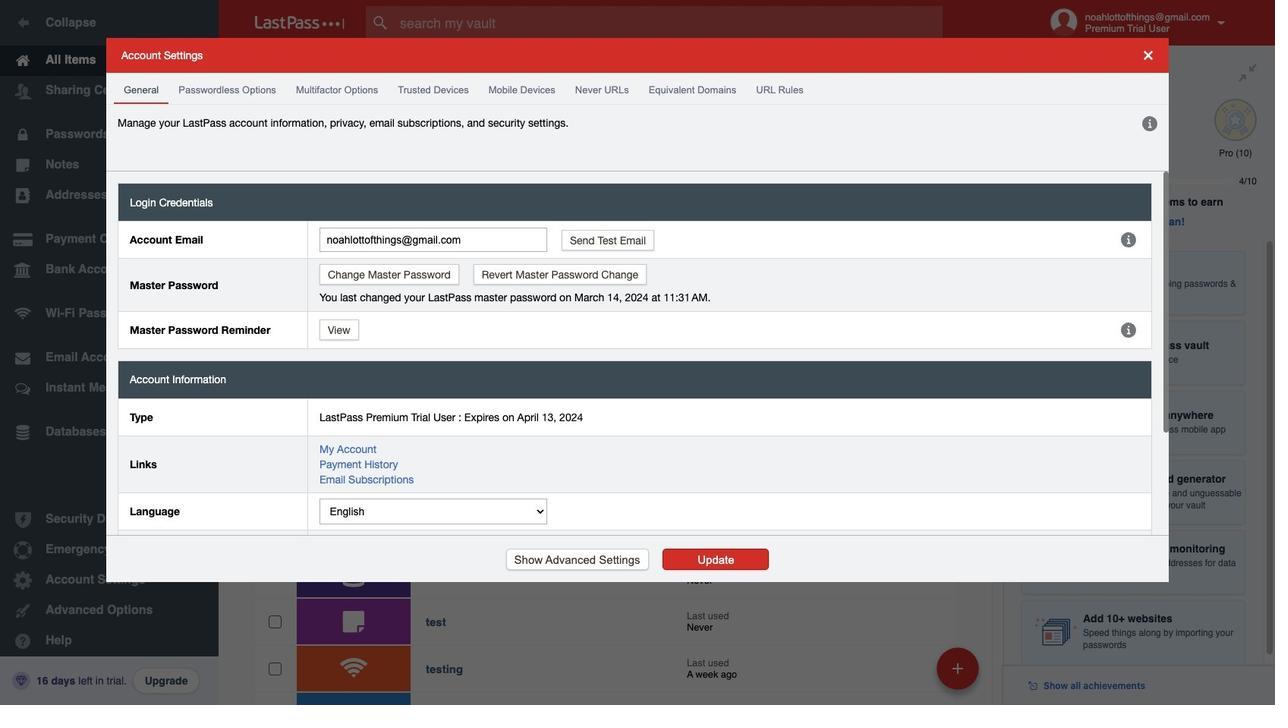Task type: describe. For each thing, give the bounding box(es) containing it.
main navigation navigation
[[0, 0, 219, 705]]

new item image
[[953, 663, 964, 674]]

search my vault text field
[[366, 6, 973, 39]]

Search search field
[[366, 6, 973, 39]]



Task type: vqa. For each thing, say whether or not it's contained in the screenshot.
Search SEARCH FIELD
yes



Task type: locate. For each thing, give the bounding box(es) containing it.
vault options navigation
[[219, 46, 1004, 91]]

new item navigation
[[932, 643, 989, 705]]

lastpass image
[[255, 16, 345, 30]]



